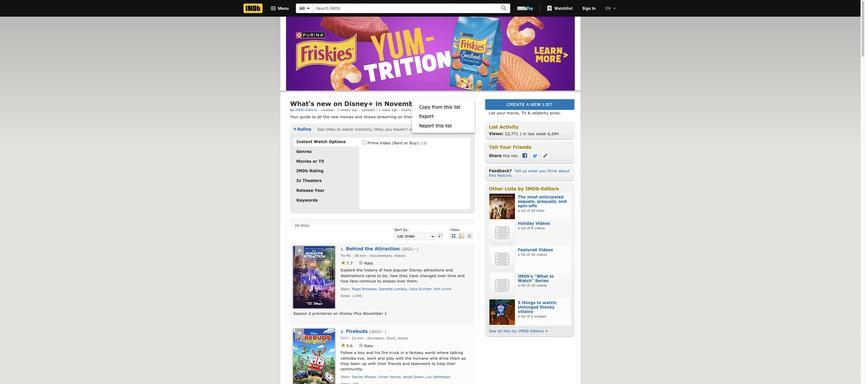 Task type: describe. For each thing, give the bounding box(es) containing it.
behind
[[346, 246, 363, 252]]

play
[[386, 356, 394, 361]]

the
[[518, 195, 526, 200]]

all inside what's new on disney+ in november 2023 by imdb-editors | created - 3 weeks ago | updated - 1 week ago | public your guide to all the new movies and shows streaming on disney+ in the us this month.
[[317, 114, 322, 119]]

of inside featured videos a list of 30 videos
[[527, 253, 530, 257]]

2 vertical spatial imdb-
[[518, 329, 531, 334]]

1 vertical spatial tv
[[319, 159, 324, 164]]

create
[[507, 102, 525, 107]]

watch:
[[543, 301, 557, 306]]

movies
[[296, 159, 311, 164]]

a inside button
[[526, 102, 529, 107]]

2
[[309, 312, 311, 316]]

1 vertical spatial on
[[398, 114, 403, 119]]

etc
[[422, 127, 428, 132]]

5 things to watch: unhinged disney villains link
[[518, 301, 557, 315]]

tv- inside 1. behind the attraction (2021– ) tv-pg | 58 min | documentary, history
[[341, 254, 346, 258]]

) inside 2. firebuds (2022– ) tv-y | 23 min | animation, short, action
[[385, 330, 386, 334]]

lily sanfelippo link
[[426, 376, 450, 379]]

and down fire
[[378, 356, 385, 361]]

imdb's "what to watch" series a list of 20 videos
[[518, 274, 554, 288]]

sign
[[582, 6, 591, 11]]

to inside 5 things to watch: unhinged disney villains a list of 5 images
[[537, 301, 541, 306]]

video
[[380, 141, 391, 145]]

and up work
[[366, 351, 373, 356]]

0 horizontal spatial you
[[385, 127, 392, 132]]

kim
[[434, 287, 441, 291]]

this inside what's new on disney+ in november 2023 by imdb-editors | created - 3 weeks ago | updated - 1 week ago | public your guide to all the new movies and shows streaming on disney+ in the us this month.
[[441, 114, 448, 119]]

1 horizontal spatial or
[[404, 141, 408, 145]]

1 - from the left
[[334, 108, 336, 112]]

All search field
[[296, 4, 510, 13]]

1 inside what's new on disney+ in november 2023 by imdb-editors | created - 3 weeks ago | updated - 1 week ago | public your guide to all the new movies and shows streaming on disney+ in the us this month.
[[379, 108, 381, 112]]

watchlist button
[[543, 3, 577, 14]]

friends
[[388, 362, 401, 367]]

new down 3
[[331, 114, 339, 119]]

to left be,
[[377, 274, 381, 279]]

all
[[300, 6, 305, 11]]

sequels,
[[518, 199, 536, 204]]

this inside report this list link
[[436, 123, 444, 128]]

his
[[375, 351, 380, 356]]

en button
[[600, 3, 618, 14]]

short,
[[386, 337, 396, 341]]

report
[[419, 123, 434, 128]]

whaley
[[364, 376, 376, 379]]

what's new on disney+ in november 2023 by imdb-editors | created - 3 weeks ago | updated - 1 week ago | public your guide to all the new movies and shows streaming on disney+ in the us this month.
[[290, 100, 463, 119]]

of inside explore the history of how popular disney attractions and destinations came to be, how they have changed over time and how fans continue to obsess over them.
[[379, 268, 383, 273]]

list inside imdb's "what to watch" series a list of 20 videos
[[521, 284, 526, 288]]

to left watch
[[337, 127, 341, 132]]

to inside what's new on disney+ in november 2023 by imdb-editors | created - 3 weeks ago | updated - 1 week ago | public your guide to all the new movies and shows streaming on disney+ in the us this month.
[[312, 114, 316, 119]]

(13)
[[420, 141, 427, 145]]

| left the animation, at the left of page
[[365, 337, 366, 341]]

menu button
[[265, 4, 294, 13]]

dave durham link
[[409, 287, 432, 291]]

and right the time
[[457, 274, 465, 279]]

tell for us
[[515, 169, 521, 174]]

jeanette lomboy link
[[379, 287, 407, 291]]

min inside 1. behind the attraction (2021– ) tv-pg | 58 min | documentary, history
[[360, 254, 366, 258]]

and right friends
[[403, 362, 410, 367]]

a inside 5 things to watch: unhinged disney villains a list of 5 images
[[518, 315, 520, 319]]

anticipated
[[539, 195, 564, 200]]

list inside 5 things to watch: unhinged disney villains a list of 5 images
[[521, 315, 526, 319]]

watch
[[314, 140, 327, 144]]

disney inside 5 things to watch: unhinged disney villains a list of 5 images
[[540, 305, 555, 310]]

menu image
[[270, 5, 277, 12]]

see for see all lists by imdb-editors »
[[489, 329, 496, 334]]

list:
[[511, 154, 519, 158]]

you inside tell us what you think about this feature.
[[539, 169, 546, 174]]

1 vertical spatial 1
[[384, 312, 387, 316]]

1,045
[[352, 295, 362, 298]]

1 vertical spatial in
[[296, 179, 301, 183]]

history
[[394, 254, 406, 258]]

1 vertical spatial disney+
[[404, 114, 420, 119]]

y
[[346, 337, 348, 341]]

videos inside imdb's "what to watch" series a list of 20 videos
[[536, 284, 547, 288]]

1 ago from the left
[[352, 108, 358, 112]]

unhinged
[[518, 305, 539, 310]]

and inside what's new on disney+ in november 2023 by imdb-editors | created - 3 weeks ago | updated - 1 week ago | public your guide to all the new movies and shows streaming on disney+ in the us this month.
[[355, 114, 362, 119]]

where
[[437, 351, 449, 356]]

to inside follow a boy and his fire truck in a fantasy world where talking vehicles live, work and play with the humans who drive them as they team up with their friends and teamwork to help their community.
[[432, 362, 436, 367]]

| left 58
[[352, 254, 353, 258]]

5 things to watch: unhinged disney villains a list of 5 images
[[518, 301, 557, 319]]

| right y on the bottom left of page
[[349, 337, 351, 341]]

| left updated
[[359, 108, 360, 112]]

fire
[[382, 351, 388, 356]]

1 vertical spatial november
[[363, 312, 383, 316]]

0 vertical spatial how
[[384, 268, 392, 273]]

, left 'vivian'
[[376, 376, 377, 379]]

the most anticipated sequels, prequels, and spin-offs a list of 29 titles
[[518, 195, 567, 213]]

grid view image
[[450, 233, 457, 239]]

list inside button
[[543, 102, 553, 107]]

team
[[351, 362, 360, 367]]

, left kim
[[432, 287, 433, 291]]

none field inside all search field
[[313, 4, 494, 13]]

2 their from the left
[[447, 362, 456, 367]]

lomboy
[[394, 287, 407, 291]]

1 vertical spatial imdb-
[[525, 186, 541, 192]]

fans
[[350, 279, 358, 284]]

26
[[295, 224, 299, 228]]

year
[[315, 189, 325, 193]]

boy
[[358, 351, 365, 356]]

26 titles
[[295, 224, 309, 228]]

season
[[293, 312, 307, 316]]

watchlist image
[[546, 5, 553, 12]]

firebuds image
[[293, 329, 335, 385]]

behind the attraction image
[[293, 247, 335, 309]]

arrow drop down image for en
[[611, 5, 618, 12]]

changed
[[420, 274, 436, 279]]

up
[[362, 362, 367, 367]]

celebrity
[[532, 111, 549, 116]]

they inside follow a boy and his fire truck in a fantasy world where talking vehicles live, work and play with the humans who drive them as they team up with their friends and teamwork to help their community.
[[341, 362, 349, 367]]

a left fantasy at the bottom of the page
[[405, 351, 408, 356]]

of inside holiday videos a list of 8 videos
[[527, 226, 530, 230]]

list inside featured videos a list of 30 videos
[[521, 253, 526, 257]]

disney inside explore the history of how popular disney attractions and destinations came to be, how they have changed over time and how fans continue to obsess over them.
[[409, 268, 422, 273]]

0 vertical spatial with
[[396, 356, 404, 361]]

(rent
[[392, 141, 403, 145]]

from
[[432, 104, 443, 110]]

list for activity
[[489, 124, 498, 130]]

1 horizontal spatial 5
[[531, 315, 533, 319]]

see all lists by imdb-editors link
[[489, 329, 544, 334]]

view:
[[450, 228, 461, 232]]

pg
[[346, 254, 351, 258]]

in inside button
[[592, 6, 596, 11]]

explore
[[341, 268, 355, 273]]

movies or tv
[[296, 159, 324, 164]]

plus
[[354, 312, 362, 316]]

by:
[[403, 228, 409, 232]]

1 vertical spatial or
[[313, 159, 317, 164]]

(2022–
[[369, 330, 383, 334]]

have
[[409, 274, 418, 279]]

brewster
[[362, 287, 377, 291]]

click to add to watchlist image for behind the attraction
[[294, 247, 305, 258]]

drive
[[439, 356, 449, 361]]

us
[[522, 169, 527, 174]]

submit search image
[[500, 5, 507, 12]]

list activity views: 22,771 | in last week 6,294
[[489, 124, 559, 136]]

most
[[527, 195, 538, 200]]

release year
[[296, 189, 325, 193]]

) inside 1. behind the attraction (2021– ) tv-pg | 58 min | documentary, history
[[417, 247, 418, 252]]

| inside 'list activity views: 22,771 | in last week 6,294'
[[520, 132, 522, 136]]

2. firebuds (2022– ) tv-y | 23 min | animation, short, action
[[341, 329, 408, 341]]

0 vertical spatial on
[[333, 100, 342, 107]]

30
[[531, 253, 535, 257]]

tell us what you think about this feature.
[[489, 169, 570, 178]]

spin-
[[518, 204, 529, 209]]

feature.
[[497, 173, 513, 178]]

in up streaming
[[376, 100, 382, 107]]

refine
[[297, 127, 311, 132]]

a inside featured videos a list of 30 videos
[[518, 253, 520, 257]]

featured
[[518, 248, 537, 253]]

sort
[[394, 228, 402, 232]]

a inside the most anticipated sequels, prequels, and spin-offs a list of 29 titles
[[518, 209, 520, 213]]

share this list:
[[489, 154, 519, 158]]

copy
[[419, 104, 430, 110]]

the most anticipated sequels, prequels, and spin-offs link
[[518, 195, 567, 209]]

| down behind the attraction link
[[367, 254, 369, 258]]

your inside what's new on disney+ in november 2023 by imdb-editors | created - 3 weeks ago | updated - 1 week ago | public your guide to all the new movies and shows streaming on disney+ in the us this month.
[[290, 114, 299, 119]]

1 vertical spatial editors
[[541, 186, 559, 192]]

to left 'obsess'
[[377, 279, 381, 284]]

2 vertical spatial on
[[333, 312, 338, 316]]

copy from this list link
[[412, 103, 475, 112]]

sign in
[[582, 6, 596, 11]]

»
[[545, 329, 548, 334]]

of inside imdb's "what to watch" series a list of 20 videos
[[527, 284, 530, 288]]

in inside follow a boy and his fire truck in a fantasy world where talking vehicles live, work and play with the humans who drive them as they team up with their friends and teamwork to help their community.
[[401, 351, 404, 356]]

rate for (2022–
[[364, 344, 373, 349]]



Task type: locate. For each thing, give the bounding box(es) containing it.
list inside 'list activity views: 22,771 | in last week 6,294'
[[489, 124, 498, 130]]

instant watch options
[[296, 140, 346, 144]]

or up rating
[[313, 159, 317, 164]]

arrow drop down image for all
[[305, 5, 312, 12]]

1 horizontal spatial disney
[[409, 268, 422, 273]]

how up be,
[[384, 268, 392, 273]]

activity
[[500, 124, 519, 130]]

1 horizontal spatial november
[[384, 100, 420, 107]]

weeks
[[340, 108, 350, 112]]

0 horizontal spatial over
[[397, 279, 406, 284]]

on down "public"
[[398, 114, 403, 119]]

1 horizontal spatial all
[[498, 329, 502, 334]]

in right sign
[[592, 6, 596, 11]]

2 tv- from the top
[[341, 337, 346, 341]]

of left the 8
[[527, 226, 530, 230]]

58
[[355, 254, 359, 258]]

2 horizontal spatial disney
[[540, 305, 555, 310]]

, left dave
[[407, 287, 408, 291]]

1 vertical spatial week
[[536, 132, 546, 136]]

1 vertical spatial rate
[[364, 344, 373, 349]]

you right 'what'
[[539, 169, 546, 174]]

this left list:
[[503, 154, 510, 158]]

teamwork
[[411, 362, 430, 367]]

see titles to watch instantly, titles you haven't rated, etc
[[317, 127, 428, 132]]

home image
[[243, 4, 262, 13]]

featured videos a list of 30 videos
[[518, 248, 553, 257]]

of up be,
[[379, 268, 383, 273]]

public
[[401, 108, 411, 112]]

tv-
[[341, 254, 346, 258], [341, 337, 346, 341]]

durham
[[419, 287, 432, 291]]

season 2 premieres on disney plus november 1
[[293, 312, 387, 316]]

editors inside what's new on disney+ in november 2023 by imdb-editors | created - 3 weeks ago | updated - 1 week ago | public your guide to all the new movies and shows streaming on disney+ in the us this month.
[[305, 108, 317, 112]]

0 horizontal spatial disney+
[[344, 100, 373, 107]]

0 horizontal spatial your
[[290, 114, 299, 119]]

arrow drop down image
[[305, 5, 312, 12], [611, 5, 618, 12]]

| left "created"
[[318, 108, 320, 112]]

november up "public"
[[384, 100, 420, 107]]

updated
[[361, 108, 375, 112]]

min right 23
[[357, 337, 363, 341]]

list inside the most anticipated sequels, prequels, and spin-offs a list of 29 titles
[[521, 209, 526, 213]]

of left 29
[[527, 209, 530, 213]]

to inside imdb's "what to watch" series a list of 20 videos
[[549, 274, 554, 279]]

0 vertical spatial you
[[385, 127, 392, 132]]

- left 3
[[334, 108, 336, 112]]

list image image for imdb's "what to watch" series
[[489, 273, 515, 299]]

0 horizontal spatial 1
[[379, 108, 381, 112]]

, left jecobi
[[401, 376, 402, 379]]

list down the villains
[[521, 315, 526, 319]]

0 horizontal spatial november
[[363, 312, 383, 316]]

1 vertical spatial how
[[390, 274, 398, 279]]

disney up images
[[540, 305, 555, 310]]

titles right 29
[[536, 209, 545, 213]]

2 vertical spatial disney
[[339, 312, 352, 316]]

0 vertical spatial videos
[[534, 226, 545, 230]]

or
[[404, 141, 408, 145], [313, 159, 317, 164]]

0 horizontal spatial arrow drop down image
[[305, 5, 312, 12]]

this left feature.
[[489, 173, 496, 178]]

videos inside holiday videos a list of 8 videos
[[534, 226, 545, 230]]

1 horizontal spatial in
[[592, 6, 596, 11]]

views:
[[489, 132, 503, 136]]

1 list image image from the top
[[489, 194, 515, 220]]

videos for featured videos
[[539, 248, 553, 253]]

week inside what's new on disney+ in november 2023 by imdb-editors | created - 3 weeks ago | updated - 1 week ago | public your guide to all the new movies and shows streaming on disney+ in the us this month.
[[382, 108, 390, 112]]

1 horizontal spatial your
[[500, 145, 511, 150]]

1 vertical spatial they
[[341, 362, 349, 367]]

rating
[[309, 169, 324, 174]]

click to add to watchlist image down 26
[[294, 247, 305, 258]]

arrow drop down image right menu
[[305, 5, 312, 12]]

videos for featured
[[536, 253, 547, 257]]

list down spin-
[[521, 209, 526, 213]]

1 rate from the top
[[364, 261, 373, 266]]

by inside what's new on disney+ in november 2023 by imdb-editors | created - 3 weeks ago | updated - 1 week ago | public your guide to all the new movies and shows streaming on disney+ in the us this month.
[[290, 108, 294, 112]]

titles up prime
[[374, 127, 384, 132]]

attractions
[[424, 268, 444, 273]]

of left 20 at the bottom right
[[527, 284, 530, 288]]

titles right 26
[[300, 224, 309, 228]]

2 vertical spatial by
[[512, 329, 517, 334]]

in right 'truck'
[[401, 351, 404, 356]]

1 horizontal spatial ago
[[392, 108, 398, 112]]

0 horizontal spatial their
[[378, 362, 387, 367]]

jecobi swain link
[[403, 376, 424, 379]]

options
[[329, 140, 346, 144]]

how left the fans
[[341, 279, 349, 284]]

1 horizontal spatial 1
[[384, 312, 387, 316]]

1 vertical spatial your
[[500, 145, 511, 150]]

their
[[378, 362, 387, 367], [447, 362, 456, 367]]

see for see titles to watch instantly, titles you haven't rated, etc
[[317, 127, 325, 132]]

list inside holiday videos a list of 8 videos
[[521, 226, 526, 230]]

sort by:
[[394, 228, 409, 232]]

swain
[[414, 376, 424, 379]]

featured videos link
[[518, 248, 553, 253]]

None field
[[313, 4, 494, 13]]

rated,
[[409, 127, 421, 132]]

offs
[[529, 204, 537, 209]]

instantly,
[[355, 127, 373, 132]]

export
[[419, 114, 434, 119]]

of inside 5 things to watch: unhinged disney villains a list of 5 images
[[527, 315, 530, 319]]

0 vertical spatial )
[[417, 247, 418, 252]]

disney
[[409, 268, 422, 273], [540, 305, 555, 310], [339, 312, 352, 316]]

0 vertical spatial imdb-
[[295, 108, 305, 112]]

over up 'lomboy'
[[397, 279, 406, 284]]

videos for holiday
[[534, 226, 545, 230]]

imdb- right 'lists'
[[518, 329, 531, 334]]

1 horizontal spatial week
[[536, 132, 546, 136]]

editors up anticipated
[[541, 186, 559, 192]]

imdb- down what's
[[295, 108, 305, 112]]

0 horizontal spatial they
[[341, 362, 349, 367]]

the inside explore the history of how popular disney attractions and destinations came to be, how they have changed over time and how fans continue to obsess over them.
[[356, 268, 363, 273]]

november right plus
[[363, 312, 383, 316]]

in theaters
[[296, 179, 322, 183]]

how
[[384, 268, 392, 273], [390, 274, 398, 279], [341, 279, 349, 284]]

to right the "what
[[549, 274, 554, 279]]

stars: for behind
[[341, 287, 351, 291]]

ago right weeks on the left top
[[352, 108, 358, 112]]

&
[[528, 111, 531, 116]]

click to add to watchlist image down season
[[294, 329, 305, 341]]

watchlist
[[554, 6, 573, 11]]

a down the villains
[[518, 315, 520, 319]]

0 horizontal spatial all
[[317, 114, 322, 119]]

votes: 1,045
[[341, 295, 362, 298]]

list image image for featured videos
[[489, 247, 515, 273]]

1 stars: from the top
[[341, 287, 351, 291]]

tell for your
[[489, 145, 498, 150]]

month.
[[449, 114, 463, 119]]

by right 'lists'
[[512, 329, 517, 334]]

in up 'report'
[[422, 114, 425, 119]]

5 left things
[[518, 301, 521, 306]]

0 vertical spatial click to add to watchlist image
[[294, 247, 305, 258]]

"what
[[534, 274, 548, 279]]

disney left plus
[[339, 312, 352, 316]]

Search IMDb text field
[[313, 4, 494, 13]]

0 vertical spatial rate
[[364, 261, 373, 266]]

list image image for 5 things to watch: unhinged disney villains
[[489, 300, 515, 326]]

22,771
[[505, 132, 518, 136]]

other
[[489, 186, 503, 192]]

november inside what's new on disney+ in november 2023 by imdb-editors | created - 3 weeks ago | updated - 1 week ago | public your guide to all the new movies and shows streaming on disney+ in the us this month.
[[384, 100, 420, 107]]

list up views:
[[489, 124, 498, 130]]

imdb-
[[295, 108, 305, 112], [525, 186, 541, 192], [518, 329, 531, 334]]

a left boy
[[354, 351, 356, 356]]

videos down featured videos link
[[536, 253, 547, 257]]

4 list image image from the top
[[489, 273, 515, 299]]

the
[[323, 114, 329, 119], [427, 114, 433, 119], [365, 246, 373, 252], [356, 268, 363, 273], [405, 356, 411, 361]]

0 vertical spatial editors
[[305, 108, 317, 112]]

1 vertical spatial see
[[489, 329, 496, 334]]

1 horizontal spatial disney+
[[404, 114, 420, 119]]

this up the export link
[[444, 104, 452, 110]]

0 horizontal spatial see
[[317, 127, 325, 132]]

0 vertical spatial disney
[[409, 268, 422, 273]]

tell inside tell us what you think about this feature.
[[515, 169, 521, 174]]

0 vertical spatial or
[[404, 141, 408, 145]]

0 vertical spatial stars:
[[341, 287, 351, 291]]

how up 'obsess'
[[390, 274, 398, 279]]

help
[[437, 362, 445, 367]]

0 horizontal spatial with
[[368, 362, 376, 367]]

tv- down 1.
[[341, 254, 346, 258]]

1 vertical spatial 5
[[531, 315, 533, 319]]

imdb's
[[518, 274, 533, 279]]

on up 3
[[333, 100, 342, 107]]

all left 'lists'
[[498, 329, 502, 334]]

rate up boy
[[364, 344, 373, 349]]

click to add to watchlist image
[[294, 247, 305, 258], [294, 329, 305, 341]]

the up the destinations
[[356, 268, 363, 273]]

imdb- up most
[[525, 186, 541, 192]]

follow
[[341, 351, 353, 356]]

1 vertical spatial tell
[[515, 169, 521, 174]]

imdb
[[296, 169, 308, 174]]

stars: down community.
[[341, 376, 351, 379]]

watch
[[342, 127, 354, 132]]

list down holiday
[[521, 226, 526, 230]]

humans
[[413, 356, 428, 361]]

a up &
[[526, 102, 529, 107]]

tell
[[489, 145, 498, 150], [515, 169, 521, 174]]

over down "attractions"
[[438, 274, 446, 279]]

0 horizontal spatial in
[[296, 179, 301, 183]]

rate for the
[[364, 261, 373, 266]]

0 horizontal spatial by
[[290, 108, 294, 112]]

0 horizontal spatial tell
[[489, 145, 498, 150]]

0 vertical spatial min
[[360, 254, 366, 258]]

this inside tell us what you think about this feature.
[[489, 173, 496, 178]]

new up "created"
[[317, 100, 331, 107]]

detail view image
[[458, 233, 465, 239]]

they inside explore the history of how popular disney attractions and destinations came to be, how they have changed over time and how fans continue to obsess over them.
[[399, 274, 408, 279]]

new inside button
[[531, 102, 541, 107]]

copy from this list
[[419, 104, 460, 110]]

0 vertical spatial disney+
[[344, 100, 373, 107]]

0 horizontal spatial week
[[382, 108, 390, 112]]

0 vertical spatial tv
[[521, 111, 526, 116]]

3 list image image from the top
[[489, 247, 515, 273]]

this down us
[[436, 123, 444, 128]]

1 horizontal spatial over
[[438, 274, 446, 279]]

videos inside holiday videos a list of 8 videos
[[536, 221, 550, 226]]

a inside holiday videos a list of 8 videos
[[518, 226, 520, 230]]

2 vertical spatial videos
[[536, 284, 547, 288]]

1 horizontal spatial )
[[417, 247, 418, 252]]

tv- inside 2. firebuds (2022– ) tv-y | 23 min | animation, short, action
[[341, 337, 346, 341]]

they down popular
[[399, 274, 408, 279]]

0 vertical spatial 1
[[379, 108, 381, 112]]

1 vertical spatial videos
[[536, 253, 547, 257]]

0 vertical spatial november
[[384, 100, 420, 107]]

imdb- inside what's new on disney+ in november 2023 by imdb-editors | created - 3 weeks ago | updated - 1 week ago | public your guide to all the new movies and shows streaming on disney+ in the us this month.
[[295, 108, 305, 112]]

menu
[[278, 6, 289, 11]]

and right prequels,
[[559, 199, 567, 204]]

2 - from the left
[[376, 108, 378, 112]]

stars:
[[341, 287, 351, 291], [341, 376, 351, 379]]

week up streaming
[[382, 108, 390, 112]]

1 vertical spatial tv-
[[341, 337, 346, 341]]

and up the time
[[446, 268, 453, 273]]

, left 'lily'
[[424, 376, 425, 379]]

by up 'the'
[[518, 186, 524, 192]]

to
[[312, 114, 316, 119], [337, 127, 341, 132], [377, 274, 381, 279], [549, 274, 554, 279], [377, 279, 381, 284], [537, 301, 541, 306], [432, 362, 436, 367]]

1 vertical spatial by
[[518, 186, 524, 192]]

prime
[[367, 141, 379, 145]]

animation,
[[367, 337, 385, 341]]

lists
[[505, 186, 516, 192]]

1 up streaming
[[379, 108, 381, 112]]

this
[[444, 104, 452, 110], [441, 114, 448, 119], [436, 123, 444, 128], [503, 154, 510, 158], [489, 173, 496, 178]]

0 horizontal spatial disney
[[339, 312, 352, 316]]

of inside the most anticipated sequels, prequels, and spin-offs a list of 29 titles
[[527, 209, 530, 213]]

0 vertical spatial they
[[399, 274, 408, 279]]

you left haven't
[[385, 127, 392, 132]]

| right 22,771
[[520, 132, 522, 136]]

0 horizontal spatial tv
[[319, 159, 324, 164]]

2 stars: from the top
[[341, 376, 351, 379]]

1 horizontal spatial their
[[447, 362, 456, 367]]

list left your
[[489, 111, 495, 116]]

list image image
[[489, 194, 515, 220], [489, 221, 515, 246], [489, 247, 515, 273], [489, 273, 515, 299], [489, 300, 515, 326]]

| left "public"
[[399, 108, 400, 112]]

week inside 'list activity views: 22,771 | in last week 6,294'
[[536, 132, 546, 136]]

list image image down other
[[489, 194, 515, 220]]

2 vertical spatial editors
[[531, 329, 544, 334]]

follow a boy and his fire truck in a fantasy world where talking vehicles live, work and play with the humans who drive them as they team up with their friends and teamwork to help their community.
[[341, 351, 466, 372]]

prime video (rent or buy) (13)
[[367, 141, 427, 145]]

1 arrow drop down image from the left
[[305, 5, 312, 12]]

the inside 1. behind the attraction (2021– ) tv-pg | 58 min | documentary, history
[[365, 246, 373, 252]]

arrow drop down image inside the en button
[[611, 5, 618, 12]]

sign in button
[[577, 3, 600, 14]]

the left us
[[427, 114, 433, 119]]

came
[[365, 274, 376, 279]]

disney+ up updated
[[344, 100, 373, 107]]

1 their from the left
[[378, 362, 387, 367]]

videos inside featured videos a list of 30 videos
[[536, 253, 547, 257]]

1 vertical spatial stars:
[[341, 376, 351, 379]]

titles inside the most anticipated sequels, prequels, and spin-offs a list of 29 titles
[[536, 209, 545, 213]]

min inside 2. firebuds (2022– ) tv-y | 23 min | animation, short, action
[[357, 337, 363, 341]]

2 vertical spatial how
[[341, 279, 349, 284]]

list image image up 'lists'
[[489, 300, 515, 326]]

a down featured on the bottom right
[[518, 253, 520, 257]]

1 vertical spatial over
[[397, 279, 406, 284]]

2 rate from the top
[[364, 344, 373, 349]]

stars: for firebuds
[[341, 376, 351, 379]]

1 horizontal spatial tell
[[515, 169, 521, 174]]

0 horizontal spatial or
[[313, 159, 317, 164]]

to right things
[[537, 301, 541, 306]]

this inside copy from this list link
[[444, 104, 452, 110]]

popular
[[393, 268, 408, 273]]

1 vertical spatial with
[[368, 362, 376, 367]]

list down the export link
[[445, 123, 452, 128]]

a down watch"
[[518, 284, 520, 288]]

list image image left watch"
[[489, 273, 515, 299]]

1 vertical spatial click to add to watchlist image
[[294, 329, 305, 341]]

) right (2021–
[[417, 247, 418, 252]]

your
[[290, 114, 299, 119], [500, 145, 511, 150]]

list down featured on the bottom right
[[521, 253, 526, 257]]

0 vertical spatial 5
[[518, 301, 521, 306]]

the down fantasy at the bottom of the page
[[405, 356, 411, 361]]

create a new list
[[507, 102, 553, 107]]

click to add to watchlist image for firebuds
[[294, 329, 305, 341]]

list image image left featured on the bottom right
[[489, 247, 515, 273]]

1 horizontal spatial see
[[489, 329, 496, 334]]

to right the 'guide'
[[312, 114, 316, 119]]

1 vertical spatial disney
[[540, 305, 555, 310]]

titles up options
[[326, 127, 336, 132]]

holiday
[[518, 221, 534, 226]]

0 horizontal spatial 5
[[518, 301, 521, 306]]

buy)
[[409, 141, 419, 145]]

videos inside featured videos a list of 30 videos
[[539, 248, 553, 253]]

all
[[317, 114, 322, 119], [498, 329, 502, 334]]

their down play
[[378, 362, 387, 367]]

None checkbox
[[362, 141, 366, 145]]

1 click to add to watchlist image from the top
[[294, 247, 305, 258]]

holiday videos a list of 8 videos
[[518, 221, 550, 230]]

2.
[[341, 330, 344, 334]]

1.
[[341, 247, 344, 252]]

obsess
[[383, 279, 396, 284]]

1 tv- from the top
[[341, 254, 346, 258]]

lists
[[503, 329, 511, 334]]

a
[[526, 102, 529, 107], [518, 209, 520, 213], [518, 226, 520, 230], [518, 253, 520, 257], [518, 284, 520, 288], [518, 315, 520, 319], [354, 351, 356, 356], [405, 351, 408, 356]]

and inside the most anticipated sequels, prequels, and spin-offs a list of 29 titles
[[559, 199, 567, 204]]

1 vertical spatial videos
[[539, 248, 553, 253]]

2 list image image from the top
[[489, 221, 515, 246]]

2 click to add to watchlist image from the top
[[294, 329, 305, 341]]

in inside 'list activity views: 22,771 | in last week 6,294'
[[523, 132, 526, 136]]

share
[[489, 154, 502, 158]]

1 vertical spatial all
[[498, 329, 502, 334]]

0 vertical spatial tell
[[489, 145, 498, 150]]

tv- down '2.'
[[341, 337, 346, 341]]

1
[[379, 108, 381, 112], [384, 312, 387, 316]]

, left jeanette
[[377, 287, 378, 291]]

by down what's
[[290, 108, 294, 112]]

stars: paget brewster , jeanette lomboy , dave durham , kim irvine
[[341, 287, 451, 291]]

0 horizontal spatial )
[[385, 330, 386, 334]]

them
[[450, 356, 460, 361]]

2 horizontal spatial by
[[518, 186, 524, 192]]

1 horizontal spatial tv
[[521, 111, 526, 116]]

2 ago from the left
[[392, 108, 398, 112]]

list image image for the most anticipated sequels, prequels, and spin-offs
[[489, 194, 515, 220]]

1 vertical spatial min
[[357, 337, 363, 341]]

2 arrow drop down image from the left
[[611, 5, 618, 12]]

firebuds
[[346, 329, 368, 334]]

list for your
[[489, 111, 495, 116]]

arrow drop down image inside all button
[[305, 5, 312, 12]]

0 vertical spatial videos
[[536, 221, 550, 226]]

0 vertical spatial list
[[489, 111, 495, 116]]

0 vertical spatial all
[[317, 114, 322, 119]]

votes:
[[341, 295, 351, 298]]

think
[[547, 169, 557, 174]]

a inside imdb's "what to watch" series a list of 20 videos
[[518, 284, 520, 288]]

1 horizontal spatial with
[[396, 356, 404, 361]]

0 vertical spatial by
[[290, 108, 294, 112]]

the inside follow a boy and his fire truck in a fantasy world where talking vehicles live, work and play with the humans who drive them as they team up with their friends and teamwork to help their community.
[[405, 356, 411, 361]]

1 horizontal spatial by
[[512, 329, 517, 334]]

who
[[430, 356, 438, 361]]

0 horizontal spatial ago
[[352, 108, 358, 112]]

5 list image image from the top
[[489, 300, 515, 326]]

23
[[352, 337, 356, 341]]

videos for holiday videos
[[536, 221, 550, 226]]

0 vertical spatial in
[[592, 6, 596, 11]]

list image image for holiday videos
[[489, 221, 515, 246]]

) up short,
[[385, 330, 386, 334]]

list up month.
[[454, 104, 460, 110]]

guide
[[300, 114, 311, 119]]

compact view image
[[466, 233, 473, 239]]

the down "created"
[[323, 114, 329, 119]]

editors up the 'guide'
[[305, 108, 317, 112]]

ascending order image
[[437, 233, 443, 239]]

report this list link
[[412, 121, 475, 131]]



Task type: vqa. For each thing, say whether or not it's contained in the screenshot.


